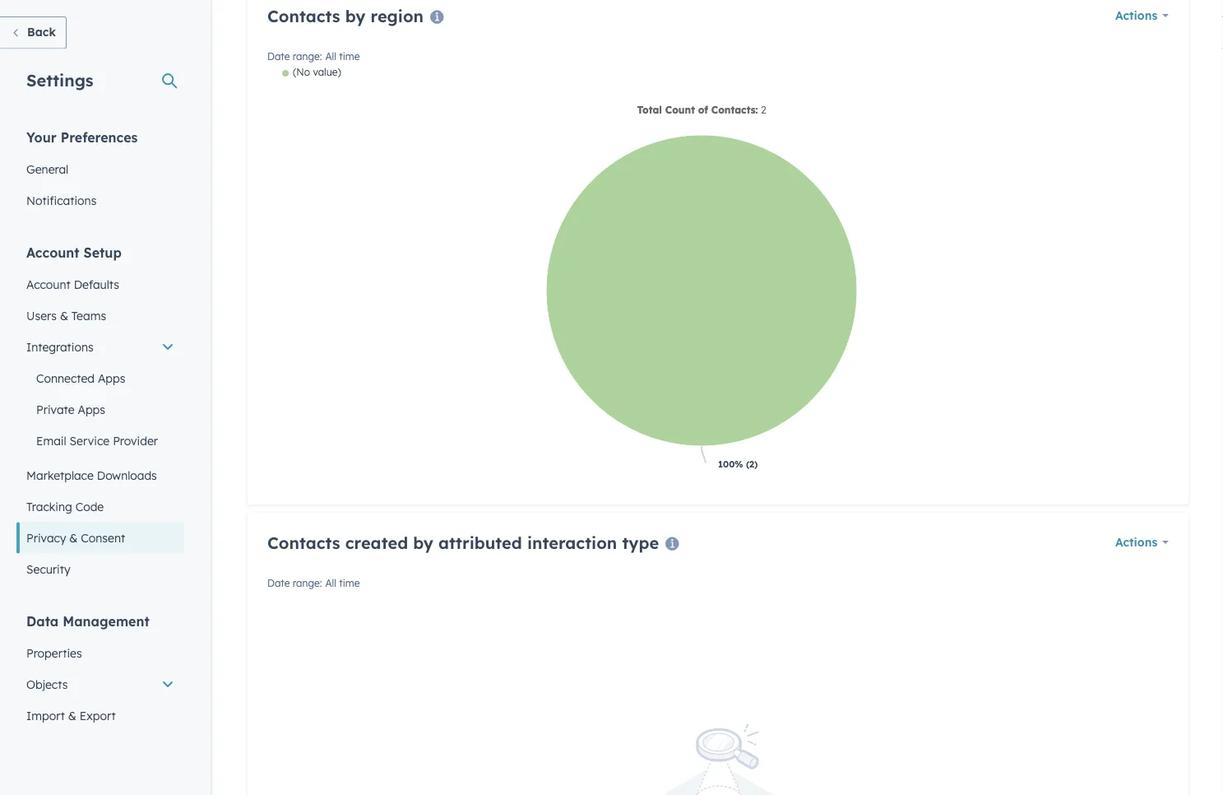 Task type: describe. For each thing, give the bounding box(es) containing it.
toggle series visibility region
[[282, 66, 341, 78]]

preferences
[[61, 129, 138, 145]]

security
[[26, 562, 70, 576]]

created
[[345, 533, 408, 553]]

date for contacts by region
[[268, 50, 290, 63]]

management
[[63, 613, 150, 629]]

actions for contacts created by attributed interaction type
[[1116, 535, 1158, 549]]

account defaults
[[26, 277, 119, 291]]

your preferences element
[[16, 128, 184, 216]]

email service provider link
[[16, 425, 184, 456]]

your
[[26, 129, 57, 145]]

email
[[36, 433, 66, 448]]

(2)
[[746, 458, 758, 470]]

users & teams
[[26, 308, 106, 323]]

contacts by region
[[268, 6, 424, 26]]

general link
[[16, 154, 184, 185]]

actions button for contacts by region
[[1116, 4, 1170, 27]]

teams
[[71, 308, 106, 323]]

integrations
[[26, 340, 94, 354]]

0 vertical spatial by
[[345, 6, 366, 26]]

& for consent
[[69, 531, 78, 545]]

time for created
[[339, 577, 360, 589]]

& for teams
[[60, 308, 68, 323]]

users
[[26, 308, 57, 323]]

marketplace
[[26, 468, 94, 482]]

private
[[36, 402, 75, 416]]

properties link
[[16, 638, 184, 669]]

account defaults link
[[16, 269, 184, 300]]

security link
[[16, 554, 184, 585]]

tracking code link
[[16, 491, 184, 522]]

type
[[623, 533, 659, 553]]

privacy
[[26, 531, 66, 545]]

100% (2)
[[719, 458, 758, 470]]

contacts for contacts created by attributed interaction type
[[268, 533, 340, 553]]

actions button for contacts created by attributed interaction type
[[1116, 531, 1170, 554]]

general
[[26, 162, 69, 176]]

connected
[[36, 371, 95, 385]]

notifications
[[26, 193, 97, 207]]

connected apps
[[36, 371, 126, 385]]

objects button
[[16, 669, 184, 700]]

account for account setup
[[26, 244, 80, 261]]

data management element
[[16, 612, 184, 763]]

privacy & consent link
[[16, 522, 184, 554]]

range: for created
[[293, 577, 322, 589]]

provider
[[113, 433, 158, 448]]

consent
[[81, 531, 125, 545]]

interaction
[[528, 533, 618, 553]]

marketplace downloads
[[26, 468, 157, 482]]

100%
[[719, 458, 744, 470]]

& for export
[[68, 708, 76, 723]]

region
[[371, 6, 424, 26]]

export
[[80, 708, 116, 723]]



Task type: locate. For each thing, give the bounding box(es) containing it.
1 vertical spatial actions button
[[1116, 531, 1170, 554]]

2 range: from the top
[[293, 577, 322, 589]]

1 vertical spatial time
[[339, 577, 360, 589]]

back
[[27, 25, 56, 39]]

1 all from the top
[[325, 50, 337, 63]]

2 actions button from the top
[[1116, 531, 1170, 554]]

properties
[[26, 646, 82, 660]]

account for account defaults
[[26, 277, 71, 291]]

&
[[60, 308, 68, 323], [69, 531, 78, 545], [68, 708, 76, 723]]

downloads
[[97, 468, 157, 482]]

0 vertical spatial apps
[[98, 371, 126, 385]]

account up users
[[26, 277, 71, 291]]

account setup
[[26, 244, 122, 261]]

interactive chart image
[[268, 66, 1170, 485]]

0 vertical spatial time
[[339, 50, 360, 63]]

privacy & consent
[[26, 531, 125, 545]]

date range: all time down created
[[268, 577, 360, 589]]

by right created
[[413, 533, 434, 553]]

date for contacts created by attributed interaction type
[[268, 577, 290, 589]]

date range: all time
[[268, 50, 360, 63], [268, 577, 360, 589]]

users & teams link
[[16, 300, 184, 331]]

1 vertical spatial date
[[268, 577, 290, 589]]

apps
[[98, 371, 126, 385], [78, 402, 105, 416]]

1 vertical spatial &
[[69, 531, 78, 545]]

0 vertical spatial actions button
[[1116, 4, 1170, 27]]

0 vertical spatial range:
[[293, 50, 322, 63]]

all for created
[[325, 577, 337, 589]]

your preferences
[[26, 129, 138, 145]]

code
[[75, 499, 104, 514]]

2 all from the top
[[325, 577, 337, 589]]

import & export link
[[16, 700, 184, 731]]

data
[[26, 613, 59, 629]]

1 account from the top
[[26, 244, 80, 261]]

& inside data management element
[[68, 708, 76, 723]]

0 vertical spatial actions
[[1116, 8, 1158, 23]]

data management
[[26, 613, 150, 629]]

2 date range: all time from the top
[[268, 577, 360, 589]]

connected apps link
[[16, 363, 184, 394]]

back link
[[0, 16, 67, 49]]

account
[[26, 244, 80, 261], [26, 277, 71, 291]]

notifications link
[[16, 185, 184, 216]]

by
[[345, 6, 366, 26], [413, 533, 434, 553]]

contacts
[[268, 6, 340, 26], [268, 533, 340, 553]]

contacts up the toggle series visibility region
[[268, 6, 340, 26]]

apps down integrations button
[[98, 371, 126, 385]]

integrations button
[[16, 331, 184, 363]]

settings
[[26, 70, 93, 90]]

attributed
[[439, 533, 523, 553]]

apps up service
[[78, 402, 105, 416]]

email service provider
[[36, 433, 158, 448]]

1 contacts from the top
[[268, 6, 340, 26]]

apps for connected apps
[[98, 371, 126, 385]]

setup
[[84, 244, 122, 261]]

1 range: from the top
[[293, 50, 322, 63]]

1 date from the top
[[268, 50, 290, 63]]

2 time from the top
[[339, 577, 360, 589]]

time down created
[[339, 577, 360, 589]]

2 vertical spatial &
[[68, 708, 76, 723]]

apps for private apps
[[78, 402, 105, 416]]

marketplace downloads link
[[16, 460, 184, 491]]

private apps
[[36, 402, 105, 416]]

2 contacts from the top
[[268, 533, 340, 553]]

1 vertical spatial apps
[[78, 402, 105, 416]]

0 vertical spatial all
[[325, 50, 337, 63]]

time for by
[[339, 50, 360, 63]]

0 vertical spatial date range: all time
[[268, 50, 360, 63]]

range:
[[293, 50, 322, 63], [293, 577, 322, 589]]

time
[[339, 50, 360, 63], [339, 577, 360, 589]]

contacts for contacts by region
[[268, 6, 340, 26]]

2 date from the top
[[268, 577, 290, 589]]

tracking code
[[26, 499, 104, 514]]

date
[[268, 50, 290, 63], [268, 577, 290, 589]]

0 horizontal spatial by
[[345, 6, 366, 26]]

& left export
[[68, 708, 76, 723]]

1 vertical spatial contacts
[[268, 533, 340, 553]]

account setup element
[[16, 243, 184, 585]]

actions
[[1116, 8, 1158, 23], [1116, 535, 1158, 549]]

objects
[[26, 677, 68, 691]]

& right privacy
[[69, 531, 78, 545]]

date range: all time up the toggle series visibility region
[[268, 50, 360, 63]]

1 vertical spatial range:
[[293, 577, 322, 589]]

all for by
[[325, 50, 337, 63]]

account up the account defaults
[[26, 244, 80, 261]]

1 vertical spatial date range: all time
[[268, 577, 360, 589]]

0 vertical spatial date
[[268, 50, 290, 63]]

1 horizontal spatial by
[[413, 533, 434, 553]]

0 vertical spatial contacts
[[268, 6, 340, 26]]

1 vertical spatial account
[[26, 277, 71, 291]]

0 vertical spatial &
[[60, 308, 68, 323]]

private apps link
[[16, 394, 184, 425]]

& right users
[[60, 308, 68, 323]]

1 actions button from the top
[[1116, 4, 1170, 27]]

tracking
[[26, 499, 72, 514]]

2 actions from the top
[[1116, 535, 1158, 549]]

import & export
[[26, 708, 116, 723]]

2 account from the top
[[26, 277, 71, 291]]

date range: all time for created
[[268, 577, 360, 589]]

contacts created by attributed interaction type
[[268, 533, 659, 553]]

1 vertical spatial by
[[413, 533, 434, 553]]

1 time from the top
[[339, 50, 360, 63]]

1 actions from the top
[[1116, 8, 1158, 23]]

time down the 'contacts by region'
[[339, 50, 360, 63]]

1 vertical spatial all
[[325, 577, 337, 589]]

defaults
[[74, 277, 119, 291]]

date range: all time for by
[[268, 50, 360, 63]]

actions for contacts by region
[[1116, 8, 1158, 23]]

1 date range: all time from the top
[[268, 50, 360, 63]]

contacts left created
[[268, 533, 340, 553]]

service
[[70, 433, 110, 448]]

0 vertical spatial account
[[26, 244, 80, 261]]

range: for by
[[293, 50, 322, 63]]

import
[[26, 708, 65, 723]]

1 vertical spatial actions
[[1116, 535, 1158, 549]]

actions button
[[1116, 4, 1170, 27], [1116, 531, 1170, 554]]

by left region
[[345, 6, 366, 26]]

all
[[325, 50, 337, 63], [325, 577, 337, 589]]



Task type: vqa. For each thing, say whether or not it's contained in the screenshot.
"Marketplace"
yes



